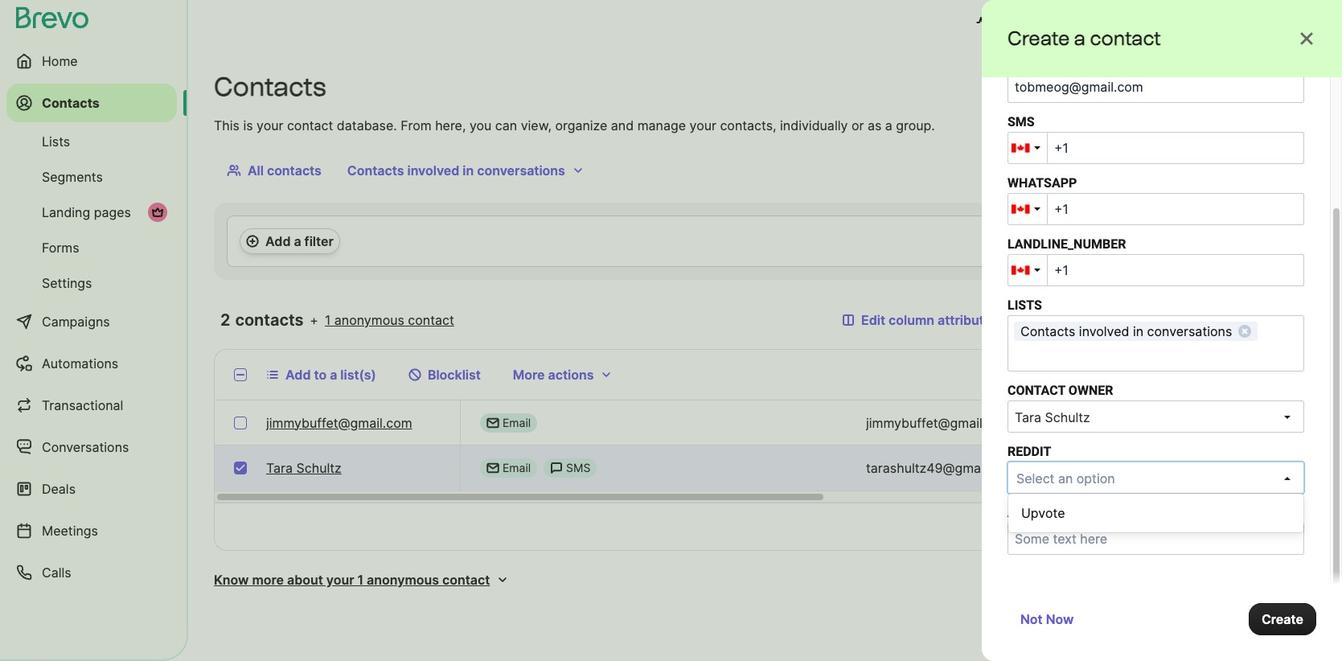 Task type: describe. For each thing, give the bounding box(es) containing it.
tara schultz inside create a contact dialog
[[1015, 409, 1091, 426]]

import
[[1068, 79, 1110, 95]]

tara up 1-2 of 2
[[1204, 460, 1231, 476]]

add for add to a list(s)
[[286, 367, 311, 383]]

left___c25ys image for sms
[[550, 462, 563, 475]]

home
[[42, 53, 78, 69]]

more
[[513, 367, 545, 383]]

import contacts button
[[1055, 71, 1181, 103]]

know more about your 1 anonymous contact
[[214, 572, 490, 588]]

create inside button
[[1201, 79, 1242, 95]]

blocklist
[[428, 367, 481, 383]]

an
[[1058, 471, 1073, 487]]

more actions
[[513, 367, 594, 383]]

attributes
[[938, 312, 999, 328]]

plan
[[1065, 14, 1092, 31]]

2 contacts + 1 anonymous contact
[[220, 310, 454, 330]]

and inside button
[[1038, 14, 1062, 31]]

contacts involved in conversations button
[[335, 154, 598, 187]]

usage and plan button
[[963, 6, 1104, 39]]

contacts link
[[6, 84, 177, 122]]

all
[[248, 162, 264, 179]]

whatsapp
[[1008, 175, 1077, 191]]

2 jimmybuffet@gmail.com from the left
[[866, 415, 1012, 431]]

1 inside "link"
[[358, 572, 364, 588]]

meetings
[[42, 523, 98, 539]]

manage
[[638, 117, 686, 134]]

1 inside button
[[1261, 519, 1267, 535]]

contact
[[1008, 383, 1066, 398]]

a inside button
[[330, 367, 337, 383]]

database.
[[337, 117, 397, 134]]

0 horizontal spatial create
[[1008, 27, 1070, 50]]

not
[[1021, 611, 1043, 627]]

2 horizontal spatial your
[[690, 117, 717, 134]]

left___c25ys image for email
[[487, 416, 500, 429]]

this is your contact database. from here, you can view, organize and manage your contacts, individually or as a group.
[[214, 117, 935, 134]]

anonymous inside 2 contacts + 1 anonymous contact
[[334, 312, 404, 328]]

create inside button
[[1262, 611, 1304, 627]]

contact inside create a contact dialog
[[1090, 27, 1162, 50]]

select an option
[[1017, 471, 1115, 487]]

tara schultz link
[[266, 458, 342, 478]]

contacts inside contacts link
[[42, 95, 100, 111]]

this
[[214, 117, 240, 134]]

of
[[1189, 519, 1201, 535]]

page
[[1044, 519, 1075, 535]]

forms
[[42, 240, 79, 256]]

from
[[401, 117, 432, 134]]

actions
[[548, 367, 594, 383]]

1 anonymous contact link
[[325, 310, 454, 330]]

automations
[[42, 356, 118, 372]]

Search by name, email or phone number search field
[[1018, 304, 1317, 336]]

jimmybuffet@gmail.com link
[[266, 413, 412, 432]]

contacts for import
[[1113, 79, 1168, 95]]

1 horizontal spatial 2
[[1177, 519, 1185, 535]]

transactional link
[[6, 386, 177, 425]]

contacts involved in conversations inside create a contact dialog
[[1021, 323, 1233, 339]]

usage and plan
[[996, 14, 1092, 31]]

add to a list(s) button
[[253, 359, 389, 391]]

owner
[[1069, 383, 1114, 398]]

view,
[[521, 117, 552, 134]]

rows per page
[[984, 519, 1075, 535]]

sms inside create a contact dialog
[[1008, 114, 1035, 130]]

can
[[495, 117, 517, 134]]

0 horizontal spatial your
[[257, 117, 283, 134]]

schultz inside create a contact dialog
[[1045, 409, 1091, 426]]

Enter the email address field
[[1008, 71, 1305, 103]]

individually
[[780, 117, 848, 134]]

tara down the jimmybuffet@gmail.com link
[[266, 460, 293, 476]]

now
[[1046, 611, 1074, 627]]

contact inside know more about your 1 anonymous contact "link"
[[442, 572, 490, 588]]

contact inside 2 contacts + 1 anonymous contact
[[408, 312, 454, 328]]

or
[[852, 117, 864, 134]]

1 contact selected
[[1184, 367, 1296, 383]]

about
[[287, 572, 323, 588]]

segments link
[[6, 161, 177, 193]]

contacts for all
[[267, 162, 322, 179]]

contacts inside contacts involved in conversations button
[[347, 162, 404, 179]]

1 jimmybuffet@gmail.com from the left
[[266, 415, 412, 431]]

know
[[214, 572, 249, 588]]

1 inside 2 contacts + 1 anonymous contact
[[325, 312, 331, 328]]

selected
[[1244, 367, 1296, 383]]

create a contact dialog
[[982, 0, 1342, 661]]

involved inside create a contact dialog
[[1079, 323, 1130, 339]]

forms link
[[6, 232, 177, 264]]

more
[[252, 572, 284, 588]]

edit
[[862, 312, 886, 328]]

100 button
[[1081, 511, 1139, 543]]

conversations inside button
[[477, 162, 565, 179]]

meetings link
[[6, 512, 177, 550]]

usage
[[996, 14, 1035, 31]]

contact owner
[[1008, 383, 1114, 398]]

contacts involved in conversations inside button
[[347, 162, 565, 179]]

know more about your 1 anonymous contact link
[[214, 570, 509, 590]]

calls link
[[6, 553, 177, 592]]

in inside create a contact dialog
[[1133, 323, 1144, 339]]

segments
[[42, 169, 103, 185]]

organize
[[555, 117, 608, 134]]

transactional
[[42, 397, 123, 413]]

conversations
[[42, 439, 129, 455]]

address
[[1008, 505, 1065, 520]]

contacts,
[[720, 117, 777, 134]]



Task type: vqa. For each thing, say whether or not it's contained in the screenshot.
Campaigns link
yes



Task type: locate. For each thing, give the bounding box(es) containing it.
rows
[[984, 519, 1017, 535]]

contacts inside 'button'
[[267, 162, 322, 179]]

1 vertical spatial and
[[611, 117, 634, 134]]

reddit
[[1008, 444, 1052, 459]]

jimmybuffet@gmail.com up tarashultz49@gmail.com
[[866, 415, 1012, 431]]

involved up owner
[[1079, 323, 1130, 339]]

in
[[463, 162, 474, 179], [1133, 323, 1144, 339]]

1-
[[1165, 519, 1177, 535]]

0 vertical spatial add
[[265, 233, 291, 249]]

contact inside create a contact button
[[1256, 79, 1304, 95]]

left___c25ys image
[[487, 462, 500, 475]]

0 horizontal spatial sms
[[566, 461, 591, 475]]

contacts up is
[[214, 72, 326, 102]]

conversations up 1 contact selected
[[1148, 323, 1233, 339]]

not now
[[1021, 611, 1074, 627]]

your right about at the bottom left of the page
[[326, 572, 354, 588]]

1 horizontal spatial and
[[1038, 14, 1062, 31]]

1 email from the top
[[503, 415, 531, 429]]

contacts involved in conversations
[[347, 162, 565, 179], [1021, 323, 1233, 339]]

tara inside create a contact dialog
[[1015, 409, 1042, 426]]

1 vertical spatial anonymous
[[367, 572, 439, 588]]

landline_number
[[1008, 236, 1126, 252]]

settings link
[[6, 267, 177, 299]]

upvote
[[1022, 505, 1065, 521]]

contacts inside button
[[1113, 79, 1168, 95]]

0 horizontal spatial in
[[463, 162, 474, 179]]

left___rvooi image
[[151, 206, 164, 219]]

edit column attributes
[[862, 312, 999, 328]]

conversations inside create a contact dialog
[[1148, 323, 1233, 339]]

1 horizontal spatial create
[[1201, 79, 1242, 95]]

1 horizontal spatial contacts involved in conversations
[[1021, 323, 1233, 339]]

as
[[868, 117, 882, 134]]

home link
[[6, 42, 177, 80]]

email down more
[[503, 415, 531, 429]]

your inside "link"
[[326, 572, 354, 588]]

1 vertical spatial create
[[1201, 79, 1242, 95]]

1 vertical spatial in
[[1133, 323, 1144, 339]]

1 horizontal spatial involved
[[1079, 323, 1130, 339]]

1 horizontal spatial conversations
[[1148, 323, 1233, 339]]

left___c25ys image
[[487, 416, 500, 429], [550, 462, 563, 475]]

tara schultz down the jimmybuffet@gmail.com link
[[266, 460, 342, 476]]

add a filter
[[265, 233, 334, 249]]

1 vertical spatial involved
[[1079, 323, 1130, 339]]

0 vertical spatial sms
[[1008, 114, 1035, 130]]

0 horizontal spatial 2
[[220, 310, 231, 330]]

create button
[[1249, 603, 1317, 635]]

add for add a filter
[[265, 233, 291, 249]]

1 horizontal spatial your
[[326, 572, 354, 588]]

tara down contact owner
[[1059, 415, 1086, 431]]

all contacts
[[248, 162, 322, 179]]

email for tara schultz
[[503, 461, 531, 475]]

a inside dialog
[[1074, 27, 1086, 50]]

add inside button
[[265, 233, 291, 249]]

a
[[1074, 27, 1086, 50], [1246, 79, 1253, 95], [885, 117, 893, 134], [294, 233, 301, 249], [330, 367, 337, 383]]

1 horizontal spatial sms
[[1008, 114, 1035, 130]]

settings
[[42, 275, 92, 291]]

and left plan
[[1038, 14, 1062, 31]]

0 horizontal spatial involved
[[407, 162, 460, 179]]

1 vertical spatial create a contact
[[1201, 79, 1304, 95]]

create a contact inside button
[[1201, 79, 1304, 95]]

0 horizontal spatial and
[[611, 117, 634, 134]]

0 vertical spatial contacts
[[1113, 79, 1168, 95]]

contacts
[[214, 72, 326, 102], [42, 95, 100, 111], [347, 162, 404, 179], [1021, 323, 1076, 339]]

1 vertical spatial contacts
[[267, 162, 322, 179]]

in inside button
[[463, 162, 474, 179]]

1 vertical spatial add
[[286, 367, 311, 383]]

your
[[257, 117, 283, 134], [690, 117, 717, 134], [326, 572, 354, 588]]

1 horizontal spatial in
[[1133, 323, 1144, 339]]

create a contact inside dialog
[[1008, 27, 1162, 50]]

you
[[470, 117, 492, 134]]

lists
[[42, 134, 70, 150]]

campaigns
[[42, 314, 110, 330]]

0 horizontal spatial create a contact
[[1008, 27, 1162, 50]]

add left filter
[[265, 233, 291, 249]]

contacts down database.
[[347, 162, 404, 179]]

2 vertical spatial contacts
[[235, 310, 304, 330]]

None field
[[1047, 132, 1305, 164], [1047, 193, 1305, 225], [1047, 254, 1305, 286], [1012, 343, 1169, 368], [1047, 132, 1305, 164], [1047, 193, 1305, 225], [1047, 254, 1305, 286], [1012, 343, 1169, 368]]

100
[[1088, 519, 1110, 535]]

your right is
[[257, 117, 283, 134]]

schultz
[[1045, 409, 1091, 426], [1090, 415, 1135, 431], [296, 460, 342, 476]]

deals link
[[6, 470, 177, 508]]

1 right the of at the bottom
[[1261, 519, 1267, 535]]

create a contact button
[[1188, 71, 1317, 103]]

to
[[314, 367, 327, 383]]

add to a list(s)
[[286, 367, 376, 383]]

left___c25ys image up left___c25ys icon
[[487, 416, 500, 429]]

0 horizontal spatial left___c25ys image
[[487, 416, 500, 429]]

conversations down can
[[477, 162, 565, 179]]

0 horizontal spatial conversations
[[477, 162, 565, 179]]

1 vertical spatial contacts involved in conversations
[[1021, 323, 1233, 339]]

list(s)
[[340, 367, 376, 383]]

landing pages link
[[6, 196, 177, 228]]

1 right +
[[325, 312, 331, 328]]

contacts left +
[[235, 310, 304, 330]]

sms
[[1008, 114, 1035, 130], [566, 461, 591, 475]]

import contacts
[[1068, 79, 1168, 95]]

conversations link
[[6, 428, 177, 467]]

tara schultz down owner
[[1059, 415, 1135, 431]]

0 vertical spatial anonymous
[[334, 312, 404, 328]]

involved inside button
[[407, 162, 460, 179]]

1 horizontal spatial left___c25ys image
[[550, 462, 563, 475]]

0 vertical spatial contacts involved in conversations
[[347, 162, 565, 179]]

edit column attributes button
[[829, 304, 1012, 336]]

tara down contact
[[1015, 409, 1042, 426]]

0 vertical spatial and
[[1038, 14, 1062, 31]]

anonymous
[[334, 312, 404, 328], [367, 572, 439, 588]]

0 vertical spatial left___c25ys image
[[487, 416, 500, 429]]

email for jimmybuffet@gmail.com
[[503, 415, 531, 429]]

0 vertical spatial in
[[463, 162, 474, 179]]

2 vertical spatial create
[[1262, 611, 1304, 627]]

and
[[1038, 14, 1062, 31], [611, 117, 634, 134]]

and left manage
[[611, 117, 634, 134]]

here,
[[435, 117, 466, 134]]

Some text here field
[[1008, 523, 1305, 555]]

add inside button
[[286, 367, 311, 383]]

1 vertical spatial left___c25ys image
[[550, 462, 563, 475]]

pages
[[94, 204, 131, 220]]

deals
[[42, 481, 76, 497]]

contacts inside create a contact dialog
[[1021, 323, 1076, 339]]

contacts involved in conversations up owner
[[1021, 323, 1233, 339]]

filter
[[305, 233, 334, 249]]

contact
[[1090, 27, 1162, 50], [1256, 79, 1304, 95], [287, 117, 333, 134], [408, 312, 454, 328], [1194, 367, 1240, 383], [442, 572, 490, 588]]

jimmybuffet@gmail.com down add to a list(s)
[[266, 415, 412, 431]]

1 horizontal spatial create a contact
[[1201, 79, 1304, 95]]

is
[[243, 117, 253, 134]]

1 right about at the bottom left of the page
[[358, 572, 364, 588]]

lists link
[[6, 125, 177, 158]]

all contacts button
[[214, 154, 335, 187]]

involved
[[407, 162, 460, 179], [1079, 323, 1130, 339]]

contacts right import
[[1113, 79, 1168, 95]]

landing pages
[[42, 204, 131, 220]]

0 vertical spatial create a contact
[[1008, 27, 1162, 50]]

left___c25ys image right left___c25ys icon
[[550, 462, 563, 475]]

email
[[503, 415, 531, 429], [503, 461, 531, 475]]

0 vertical spatial involved
[[407, 162, 460, 179]]

add a filter button
[[240, 228, 340, 254]]

add left to
[[286, 367, 311, 383]]

0 vertical spatial conversations
[[477, 162, 565, 179]]

involved down here,
[[407, 162, 460, 179]]

0 vertical spatial create
[[1008, 27, 1070, 50]]

1 vertical spatial sms
[[566, 461, 591, 475]]

landing
[[42, 204, 90, 220]]

contacts up lists
[[42, 95, 100, 111]]

1 button
[[1257, 516, 1270, 538]]

tara
[[1015, 409, 1042, 426], [1059, 415, 1086, 431], [266, 460, 293, 476], [1204, 460, 1231, 476]]

your right manage
[[690, 117, 717, 134]]

tarashultz49@gmail.com
[[866, 460, 1017, 476]]

0 vertical spatial email
[[503, 415, 531, 429]]

2 email from the top
[[503, 461, 531, 475]]

tara schultz down contact owner
[[1015, 409, 1091, 426]]

1 down search by name, email or phone number search field
[[1184, 367, 1190, 383]]

anonymous inside "link"
[[367, 572, 439, 588]]

column
[[889, 312, 935, 328]]

0 horizontal spatial contacts involved in conversations
[[347, 162, 565, 179]]

0 horizontal spatial jimmybuffet@gmail.com
[[266, 415, 412, 431]]

campaigns link
[[6, 302, 177, 341]]

more actions button
[[500, 359, 626, 391]]

2 horizontal spatial 2
[[1205, 519, 1212, 535]]

email right left___c25ys icon
[[503, 461, 531, 475]]

schultz down contact owner
[[1045, 409, 1091, 426]]

1 horizontal spatial jimmybuffet@gmail.com
[[866, 415, 1012, 431]]

group.
[[896, 117, 935, 134]]

2 horizontal spatial create
[[1262, 611, 1304, 627]]

select
[[1017, 471, 1055, 487]]

schultz down the jimmybuffet@gmail.com link
[[296, 460, 342, 476]]

contacts for 2
[[235, 310, 304, 330]]

schultz down owner
[[1090, 415, 1135, 431]]

contacts down lists
[[1021, 323, 1076, 339]]

contacts right all
[[267, 162, 322, 179]]

blocklist button
[[396, 359, 494, 391]]

calls
[[42, 565, 71, 581]]

create
[[1008, 27, 1070, 50], [1201, 79, 1242, 95], [1262, 611, 1304, 627]]

conversations
[[477, 162, 565, 179], [1148, 323, 1233, 339]]

create a contact
[[1008, 27, 1162, 50], [1201, 79, 1304, 95]]

contacts involved in conversations down here,
[[347, 162, 565, 179]]

1 vertical spatial conversations
[[1148, 323, 1233, 339]]

not now button
[[1008, 603, 1087, 635]]

1 vertical spatial email
[[503, 461, 531, 475]]



